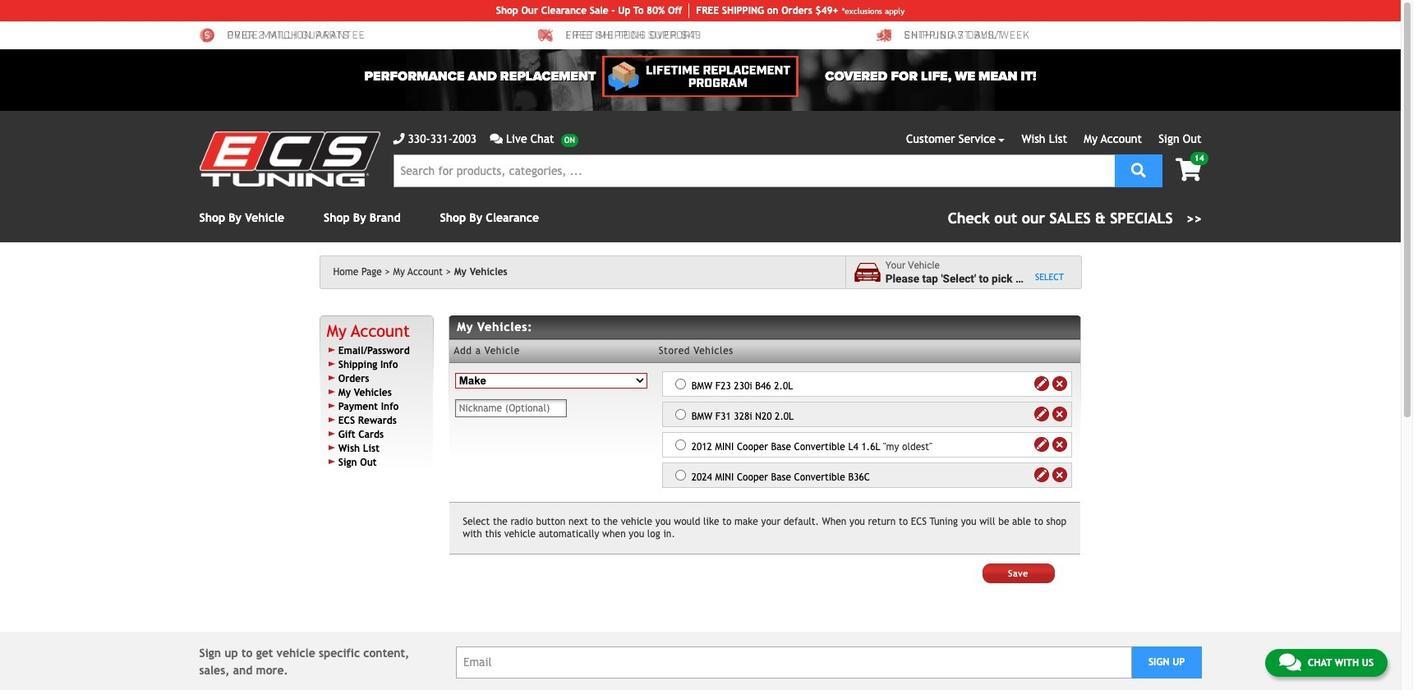 Task type: describe. For each thing, give the bounding box(es) containing it.
Nickname (Optional) text field
[[455, 399, 567, 417]]

search image
[[1132, 162, 1147, 177]]

2 set name image from the top
[[1037, 470, 1048, 481]]

ecs tuning image
[[199, 132, 380, 187]]

phone image
[[393, 133, 405, 145]]



Task type: vqa. For each thing, say whether or not it's contained in the screenshot.
"Add To Wish List" image
no



Task type: locate. For each thing, give the bounding box(es) containing it.
2 set name image from the top
[[1037, 439, 1048, 451]]

None submit
[[983, 564, 1055, 584]]

None radio
[[676, 470, 686, 481]]

set name image
[[1037, 409, 1048, 420], [1037, 470, 1048, 481]]

shopping cart image
[[1176, 159, 1202, 182]]

Search text field
[[393, 155, 1115, 187]]

1 set name image from the top
[[1037, 378, 1048, 390]]

set name image
[[1037, 378, 1048, 390], [1037, 439, 1048, 451]]

comments image
[[490, 133, 503, 145]]

Email email field
[[456, 647, 1133, 679]]

0 vertical spatial set name image
[[1037, 409, 1048, 420]]

1 set name image from the top
[[1037, 409, 1048, 420]]

None radio
[[676, 379, 686, 390], [676, 410, 686, 420], [676, 440, 686, 451], [676, 379, 686, 390], [676, 410, 686, 420], [676, 440, 686, 451]]

1 vertical spatial set name image
[[1037, 439, 1048, 451]]

0 vertical spatial set name image
[[1037, 378, 1048, 390]]

lifetime replacement program banner image
[[603, 56, 799, 97]]

1 vertical spatial set name image
[[1037, 470, 1048, 481]]



